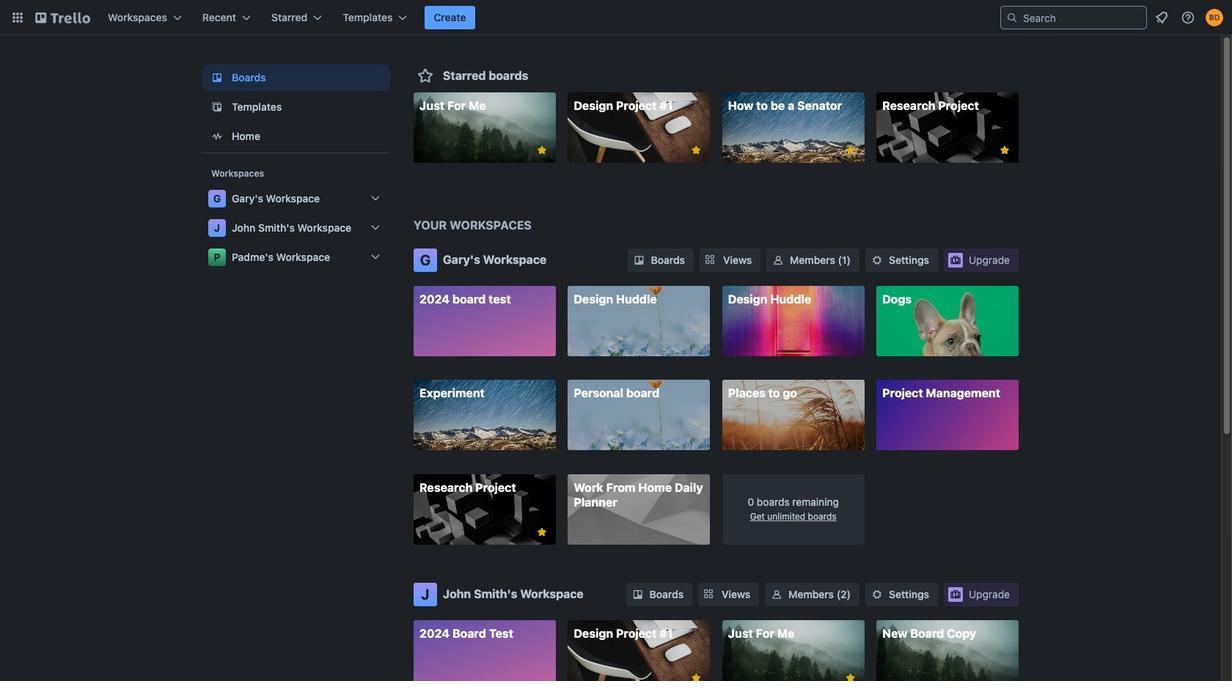 Task type: vqa. For each thing, say whether or not it's contained in the screenshot.
'add power-ups'
no



Task type: locate. For each thing, give the bounding box(es) containing it.
click to unstar this board. it will be removed from your starred list. image
[[844, 144, 857, 157], [690, 672, 703, 681], [844, 672, 857, 681]]

1 sm image from the left
[[770, 588, 784, 602]]

home image
[[208, 128, 226, 145]]

template board image
[[208, 98, 226, 116]]

sm image
[[770, 588, 784, 602], [870, 588, 885, 602]]

barb dwyer (barbdwyer3) image
[[1206, 9, 1224, 26]]

primary element
[[0, 0, 1232, 35]]

0 notifications image
[[1153, 9, 1171, 26]]

sm image
[[632, 253, 647, 267], [771, 253, 786, 267], [870, 253, 885, 267], [631, 588, 645, 602]]

1 horizontal spatial sm image
[[870, 588, 885, 602]]

2 sm image from the left
[[870, 588, 885, 602]]

0 horizontal spatial sm image
[[770, 588, 784, 602]]

click to unstar this board. it will be removed from your starred list. image
[[535, 144, 549, 157], [690, 144, 703, 157], [998, 144, 1012, 157], [535, 526, 549, 539]]



Task type: describe. For each thing, give the bounding box(es) containing it.
search image
[[1006, 12, 1018, 23]]

board image
[[208, 69, 226, 87]]

back to home image
[[35, 6, 90, 29]]

open information menu image
[[1181, 10, 1196, 25]]

Search field
[[1018, 7, 1147, 28]]



